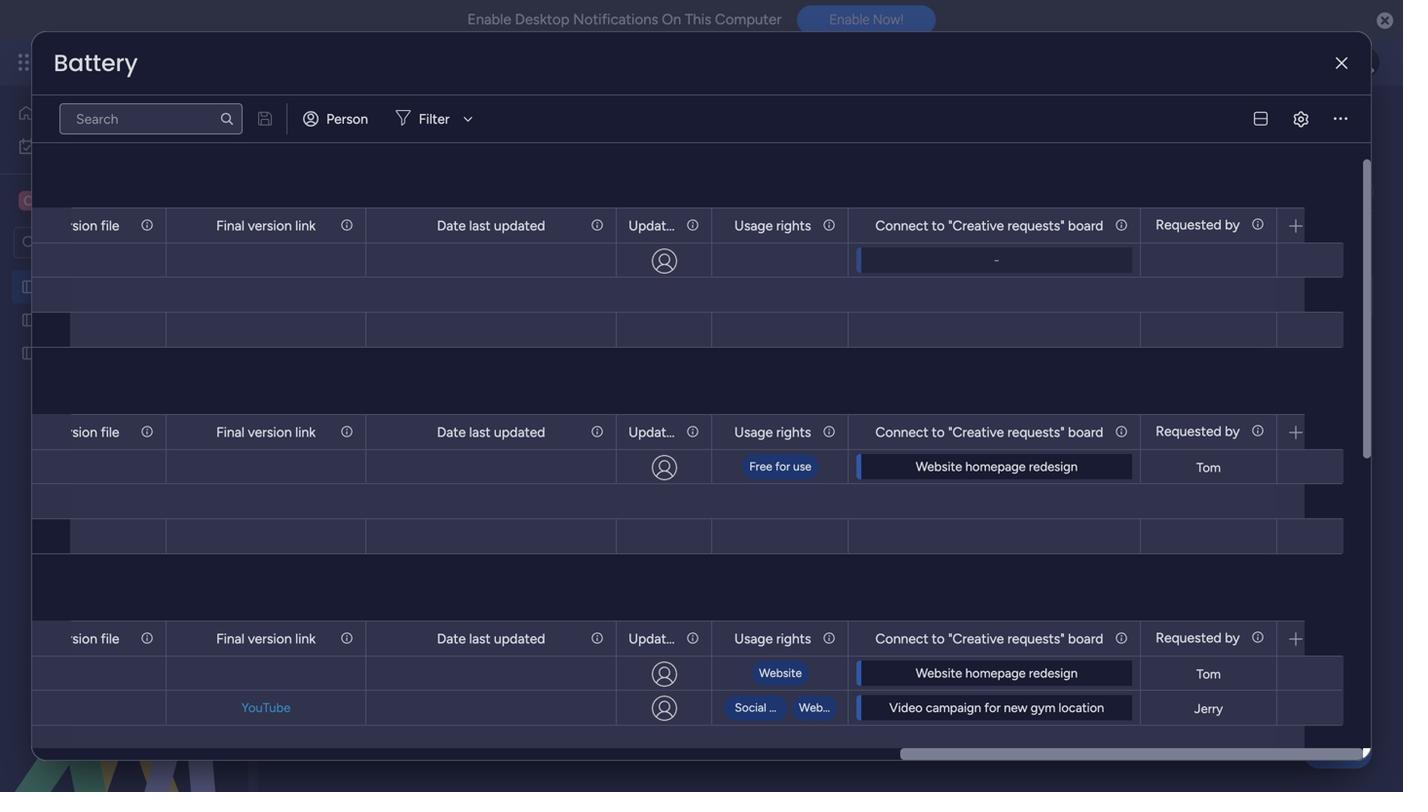 Task type: describe. For each thing, give the bounding box(es) containing it.
battery
[[54, 47, 138, 79]]

(dam) inside list box
[[207, 279, 247, 295]]

0 horizontal spatial digital asset management (dam)
[[46, 279, 247, 295]]

desktop
[[515, 11, 570, 28]]

Numbers field
[[319, 350, 410, 375]]

john smith image
[[1349, 47, 1380, 78]]

video campaign for new gym location
[[890, 700, 1105, 716]]

Filter dashboard by text search field
[[59, 103, 243, 135]]

creative for creative assets
[[45, 192, 105, 210]]

1
[[1321, 115, 1327, 131]]

select product image
[[18, 53, 37, 72]]

jerry
[[1195, 701, 1224, 717]]

v2 search image
[[550, 232, 565, 254]]

add widget button
[[416, 227, 532, 258]]

2 vertical spatial redesign
[[1029, 666, 1078, 681]]

enable for enable desktop notifications on this computer
[[468, 11, 512, 28]]

new
[[1004, 700, 1028, 716]]

website homepage redesign inside list box
[[46, 345, 220, 362]]

this
[[685, 11, 712, 28]]

creative for creative requests
[[46, 312, 97, 329]]

1 vertical spatial person button
[[634, 227, 719, 259]]

my
[[45, 138, 64, 155]]

2 tom from the top
[[1197, 667, 1221, 682]]

website inside list box
[[46, 345, 96, 362]]

invite / 1 button
[[1239, 107, 1336, 138]]

collapse board header image
[[1354, 183, 1370, 199]]

1 vertical spatial person
[[665, 235, 707, 251]]

gym
[[1031, 700, 1056, 716]]

arrow down image
[[793, 231, 817, 255]]

my work option
[[12, 131, 237, 162]]

computer
[[715, 11, 782, 28]]

home link
[[12, 97, 237, 129]]

2 vertical spatial website homepage redesign
[[916, 666, 1078, 681]]

location
[[1059, 700, 1105, 716]]

my work
[[45, 138, 97, 155]]

monday button
[[51, 37, 311, 88]]

1 horizontal spatial digital asset management (dam)
[[296, 101, 813, 144]]

/
[[1312, 115, 1318, 131]]

0 vertical spatial asset
[[401, 101, 484, 144]]

arrow down image
[[457, 107, 480, 131]]

0 vertical spatial (dam)
[[713, 101, 813, 144]]

Search field
[[565, 229, 623, 257]]

workspace image
[[19, 190, 38, 212]]

6
[[408, 416, 430, 464]]

public board image for creative requests
[[20, 311, 39, 329]]

for
[[985, 700, 1001, 716]]

numbers
[[324, 350, 405, 375]]

now!
[[873, 11, 904, 28]]

new asset button
[[295, 227, 375, 259]]

work
[[67, 138, 97, 155]]

creative assets
[[45, 192, 154, 210]]

add
[[452, 234, 477, 251]]

Digital asset management (DAM) field
[[291, 101, 818, 144]]



Task type: locate. For each thing, give the bounding box(es) containing it.
more dots image
[[1335, 112, 1348, 126]]

enable for enable now!
[[830, 11, 870, 28]]

creative inside list box
[[46, 312, 97, 329]]

0 vertical spatial person
[[327, 111, 368, 127]]

enable now! button
[[798, 5, 936, 34]]

lottie animation element
[[0, 596, 249, 793]]

2 vertical spatial asset
[[88, 279, 120, 295]]

1 vertical spatial asset
[[335, 235, 367, 251]]

0 vertical spatial digital asset management (dam)
[[296, 101, 813, 144]]

person button
[[295, 103, 380, 135], [634, 227, 719, 259]]

creative right "c"
[[45, 192, 105, 210]]

1 enable from the left
[[468, 11, 512, 28]]

1 vertical spatial redesign
[[1029, 459, 1078, 475]]

help
[[1321, 743, 1356, 763]]

redesign
[[168, 345, 220, 362], [1029, 459, 1078, 475], [1029, 666, 1078, 681]]

0 vertical spatial person button
[[295, 103, 380, 135]]

0 vertical spatial digital
[[296, 101, 394, 144]]

person
[[327, 111, 368, 127], [665, 235, 707, 251]]

1 vertical spatial management
[[124, 279, 204, 295]]

0 vertical spatial filter button
[[388, 103, 480, 135]]

1 horizontal spatial management
[[492, 101, 706, 144]]

0 horizontal spatial filter
[[419, 111, 450, 127]]

filter button
[[388, 103, 480, 135], [724, 227, 817, 259]]

enable left desktop
[[468, 11, 512, 28]]

Battery field
[[49, 47, 143, 79]]

my work link
[[12, 131, 237, 162]]

new asset
[[303, 235, 367, 251]]

1 vertical spatial filter button
[[724, 227, 817, 259]]

1 public board image from the top
[[20, 278, 39, 296]]

enable left now!
[[830, 11, 870, 28]]

filter for arrow down icon
[[419, 111, 450, 127]]

monday
[[87, 51, 154, 73]]

0 vertical spatial website
[[46, 345, 96, 362]]

option
[[0, 270, 249, 273]]

2 enable from the left
[[830, 11, 870, 28]]

public board image for digital asset management (dam)
[[20, 278, 39, 296]]

invite / 1
[[1275, 115, 1327, 131]]

1 horizontal spatial filter
[[756, 235, 786, 251]]

tom
[[1197, 460, 1221, 476], [1197, 667, 1221, 682]]

1 tom from the top
[[1197, 460, 1221, 476]]

1 vertical spatial tom
[[1197, 667, 1221, 682]]

None search field
[[59, 103, 243, 135]]

on
[[662, 11, 682, 28]]

asset inside button
[[335, 235, 367, 251]]

-
[[995, 252, 1000, 268]]

1 vertical spatial (dam)
[[207, 279, 247, 295]]

assets
[[109, 192, 154, 210]]

add widget
[[452, 234, 523, 251]]

workspace selection element
[[19, 189, 157, 213]]

0 horizontal spatial digital
[[46, 279, 85, 295]]

website
[[46, 345, 96, 362], [916, 459, 963, 475], [916, 666, 963, 681]]

0 vertical spatial redesign
[[168, 345, 220, 362]]

enable
[[468, 11, 512, 28], [830, 11, 870, 28]]

0 horizontal spatial asset
[[88, 279, 120, 295]]

invite
[[1275, 115, 1309, 131]]

2 public board image from the top
[[20, 311, 39, 329]]

0 horizontal spatial management
[[124, 279, 204, 295]]

1 horizontal spatial enable
[[830, 11, 870, 28]]

angle down image
[[385, 236, 394, 250]]

1 vertical spatial website homepage redesign
[[916, 459, 1078, 475]]

redesign inside list box
[[168, 345, 220, 362]]

0 vertical spatial filter
[[419, 111, 450, 127]]

v2 split view image
[[1255, 112, 1268, 126]]

0 horizontal spatial filter button
[[388, 103, 480, 135]]

1 horizontal spatial person button
[[634, 227, 719, 259]]

0 vertical spatial tom
[[1197, 460, 1221, 476]]

1 horizontal spatial (dam)
[[713, 101, 813, 144]]

management
[[492, 101, 706, 144], [124, 279, 204, 295]]

1 vertical spatial public board image
[[20, 311, 39, 329]]

enable inside enable now! button
[[830, 11, 870, 28]]

lottie animation image
[[0, 596, 249, 793]]

(dam)
[[713, 101, 813, 144], [207, 279, 247, 295]]

0 horizontal spatial person button
[[295, 103, 380, 135]]

dapulse close image
[[1377, 11, 1394, 31]]

c
[[23, 193, 33, 209]]

0 vertical spatial website homepage redesign
[[46, 345, 220, 362]]

1 horizontal spatial asset
[[335, 235, 367, 251]]

2 vertical spatial website
[[916, 666, 963, 681]]

public board image
[[20, 278, 39, 296], [20, 311, 39, 329]]

1 vertical spatial website
[[916, 459, 963, 475]]

digital
[[296, 101, 394, 144], [46, 279, 85, 295]]

0 horizontal spatial (dam)
[[207, 279, 247, 295]]

2 vertical spatial homepage
[[966, 666, 1026, 681]]

list box
[[0, 267, 249, 633]]

video
[[890, 700, 923, 716]]

dapulse x slim image
[[1336, 56, 1348, 70]]

1 vertical spatial homepage
[[966, 459, 1026, 475]]

creative
[[45, 192, 105, 210], [46, 312, 97, 329]]

homepage
[[99, 345, 164, 362], [966, 459, 1026, 475], [966, 666, 1026, 681]]

filter for arrow down image
[[756, 235, 786, 251]]

creative left requests
[[46, 312, 97, 329]]

1 horizontal spatial digital
[[296, 101, 394, 144]]

homepage inside list box
[[99, 345, 164, 362]]

creative requests
[[46, 312, 154, 329]]

search image
[[219, 111, 235, 127]]

digital inside list box
[[46, 279, 85, 295]]

creative inside workspace selection element
[[45, 192, 105, 210]]

Search in workspace field
[[41, 232, 163, 254]]

widget
[[481, 234, 523, 251]]

campaign
[[926, 700, 982, 716]]

asset
[[401, 101, 484, 144], [335, 235, 367, 251], [88, 279, 120, 295]]

filter
[[419, 111, 450, 127], [756, 235, 786, 251]]

website homepage redesign
[[46, 345, 220, 362], [916, 459, 1078, 475], [916, 666, 1078, 681]]

home option
[[12, 97, 237, 129]]

digital asset management (dam)
[[296, 101, 813, 144], [46, 279, 247, 295]]

1 vertical spatial creative
[[46, 312, 97, 329]]

help button
[[1304, 737, 1373, 769]]

public board image
[[20, 344, 39, 363]]

new
[[303, 235, 332, 251]]

1 vertical spatial digital asset management (dam)
[[46, 279, 247, 295]]

1 horizontal spatial person
[[665, 235, 707, 251]]

enable desktop notifications on this computer
[[468, 11, 782, 28]]

filter left arrow down icon
[[419, 111, 450, 127]]

home
[[43, 105, 80, 121]]

asset inside list box
[[88, 279, 120, 295]]

0 vertical spatial homepage
[[99, 345, 164, 362]]

0 horizontal spatial person
[[327, 111, 368, 127]]

1 vertical spatial filter
[[756, 235, 786, 251]]

filter left arrow down image
[[756, 235, 786, 251]]

0 vertical spatial public board image
[[20, 278, 39, 296]]

1 vertical spatial digital
[[46, 279, 85, 295]]

2 horizontal spatial asset
[[401, 101, 484, 144]]

enable now!
[[830, 11, 904, 28]]

management inside list box
[[124, 279, 204, 295]]

0 horizontal spatial enable
[[468, 11, 512, 28]]

list box containing digital asset management (dam)
[[0, 267, 249, 633]]

0 vertical spatial management
[[492, 101, 706, 144]]

0 vertical spatial creative
[[45, 192, 105, 210]]

1 horizontal spatial filter button
[[724, 227, 817, 259]]

notifications
[[573, 11, 659, 28]]

requests
[[101, 312, 154, 329]]



Task type: vqa. For each thing, say whether or not it's contained in the screenshot.
right asset
yes



